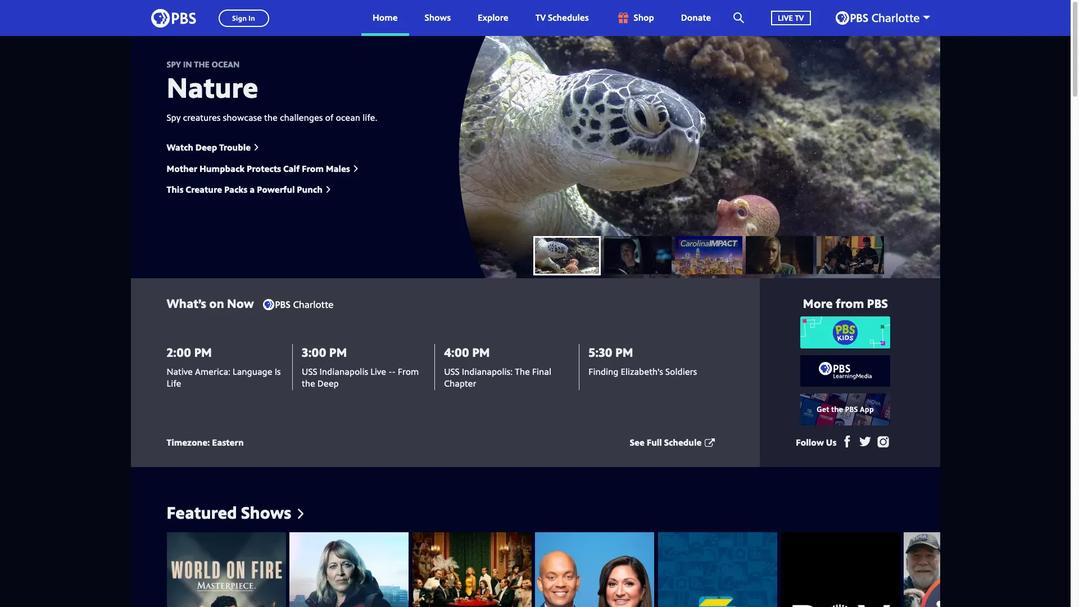 Task type: vqa. For each thing, say whether or not it's contained in the screenshot.
Providing Support For Pbs.Org
no



Task type: describe. For each thing, give the bounding box(es) containing it.
5:30 pm finding elizabeth's soldiers
[[589, 344, 698, 378]]

ocean
[[212, 58, 240, 70]]

spy in the ocean nature spy creatures showcase the challenges of ocean life.
[[167, 58, 378, 124]]

watch deep trouble
[[167, 141, 251, 154]]

0 vertical spatial shows
[[425, 11, 451, 24]]

3:00
[[302, 344, 327, 360]]

1 horizontal spatial tv
[[796, 12, 805, 23]]

calf
[[283, 162, 300, 175]]

watch deep trouble link
[[167, 141, 260, 154]]

is
[[275, 366, 281, 378]]

in
[[183, 58, 192, 70]]

pbs
[[868, 295, 889, 312]]

0 vertical spatial from
[[302, 162, 324, 175]]

more from pbs
[[804, 295, 889, 312]]

1 vertical spatial shows
[[241, 501, 292, 524]]

uss for 3:00 pm
[[302, 366, 318, 378]]

protects
[[247, 162, 281, 175]]

featured shows
[[167, 501, 292, 524]]

annika image
[[290, 532, 409, 607]]

4:00
[[444, 344, 470, 360]]

follow pbs on facebook (opens in new window) image
[[842, 436, 854, 448]]

pbs kids image
[[801, 317, 891, 349]]

3:00 pm uss indianapolis live -- from the deep
[[302, 344, 419, 390]]

more
[[804, 295, 833, 312]]

live inside 3:00 pm uss indianapolis live -- from the deep
[[371, 366, 387, 378]]

packs
[[224, 183, 248, 196]]

pbs image
[[151, 5, 196, 31]]

on
[[209, 295, 224, 312]]

from inside 3:00 pm uss indianapolis live -- from the deep
[[398, 366, 419, 378]]

trouble
[[219, 141, 251, 154]]

live tv
[[779, 12, 805, 23]]

the for nature
[[264, 111, 278, 124]]

follow pbs on twitter (opens in new window) image
[[860, 436, 872, 448]]

timezone: eastern
[[167, 437, 244, 449]]

deep inside 3:00 pm uss indianapolis live -- from the deep
[[318, 378, 339, 390]]

nature image
[[534, 236, 601, 274]]

pm for 2:00 pm
[[194, 344, 212, 360]]

independent lens image
[[905, 532, 1024, 607]]

1 vertical spatial pbs charlotte image
[[263, 299, 333, 311]]

masterpiece element
[[746, 236, 814, 274]]

spy in the ocean link
[[167, 58, 378, 70]]

finding
[[589, 366, 619, 378]]

pbs newshour image
[[536, 532, 655, 607]]

search image
[[734, 12, 745, 23]]

pbs app image
[[801, 394, 891, 426]]

what's
[[167, 295, 206, 312]]

1 horizontal spatial live
[[779, 12, 794, 23]]

0 horizontal spatial deep
[[196, 141, 217, 154]]

0 vertical spatial pbs charlotte image
[[836, 11, 920, 25]]

home link
[[362, 0, 409, 36]]

tv schedules
[[536, 11, 589, 24]]

featured shows link
[[167, 501, 304, 524]]

language
[[233, 366, 273, 378]]

mother
[[167, 162, 197, 175]]

this creature packs a powerful punch link
[[167, 183, 332, 196]]

america:
[[195, 366, 231, 378]]

antiques roadshow image
[[659, 532, 778, 607]]

creature
[[186, 183, 222, 196]]



Task type: locate. For each thing, give the bounding box(es) containing it.
2 - from the left
[[392, 366, 396, 378]]

chapter
[[444, 378, 477, 390]]

1 horizontal spatial from
[[398, 366, 419, 378]]

a
[[250, 183, 255, 196]]

pm for 4:00 pm
[[473, 344, 490, 360]]

ocean
[[336, 111, 361, 124]]

1 uss from the left
[[302, 366, 318, 378]]

nature link
[[167, 68, 258, 106]]

0 horizontal spatial live
[[371, 366, 387, 378]]

1 horizontal spatial deep
[[318, 378, 339, 390]]

pm inside 4:00 pm uss indianapolis: the final chapter
[[473, 344, 490, 360]]

pm for 5:30 pm
[[616, 344, 634, 360]]

donate
[[682, 11, 712, 24]]

0 horizontal spatial from
[[302, 162, 324, 175]]

see
[[630, 437, 645, 449]]

follow us
[[797, 437, 837, 449]]

shows link
[[414, 0, 462, 36]]

2 horizontal spatial the
[[302, 378, 315, 390]]

mother humpback protects calf from males
[[167, 162, 350, 175]]

carolina impact element
[[675, 236, 743, 274]]

shop
[[634, 11, 655, 24]]

deep down 3:00
[[318, 378, 339, 390]]

from
[[302, 162, 324, 175], [398, 366, 419, 378]]

see full schedule
[[630, 437, 702, 449]]

live
[[779, 12, 794, 23], [371, 366, 387, 378]]

1 spy from the top
[[167, 58, 181, 70]]

2:00 pm native america: language is life
[[167, 344, 281, 390]]

uss inside 4:00 pm uss indianapolis: the final chapter
[[444, 366, 460, 378]]

pm up america:
[[194, 344, 212, 360]]

the for live
[[302, 378, 315, 390]]

0 horizontal spatial shows
[[241, 501, 292, 524]]

spy
[[167, 58, 181, 70], [167, 111, 181, 124]]

pm up indianapolis: on the left of page
[[473, 344, 490, 360]]

the
[[194, 58, 210, 70], [264, 111, 278, 124], [302, 378, 315, 390]]

now
[[227, 295, 254, 312]]

watch
[[167, 141, 194, 154]]

1 vertical spatial deep
[[318, 378, 339, 390]]

2:00
[[167, 344, 191, 360]]

punch
[[297, 183, 323, 196]]

pm up indianapolis
[[330, 344, 347, 360]]

us
[[827, 437, 837, 449]]

this
[[167, 183, 184, 196]]

of
[[325, 111, 334, 124]]

explore link
[[467, 0, 520, 36]]

uss down 4:00
[[444, 366, 460, 378]]

spy left in
[[167, 58, 181, 70]]

nature
[[167, 68, 258, 106]]

pbs learningmedia image
[[819, 362, 873, 380]]

0 vertical spatial live
[[779, 12, 794, 23]]

native america element
[[604, 236, 672, 274]]

life.
[[363, 111, 378, 124]]

live right "search" image
[[779, 12, 794, 23]]

from up the punch
[[302, 162, 324, 175]]

see full schedule link
[[630, 437, 716, 449]]

schedules
[[548, 11, 589, 24]]

2 vertical spatial the
[[302, 378, 315, 390]]

follow pbs on instagram (opens in new window) image
[[878, 436, 890, 448]]

this creature packs a powerful punch
[[167, 183, 323, 196]]

0 vertical spatial deep
[[196, 141, 217, 154]]

deep up the humpback
[[196, 141, 217, 154]]

donate link
[[670, 0, 723, 36]]

pm for 3:00 pm
[[330, 344, 347, 360]]

world on fire image
[[167, 532, 286, 607]]

0 horizontal spatial pbs charlotte image
[[263, 299, 333, 311]]

explore
[[478, 11, 509, 24]]

pov image
[[782, 532, 901, 607]]

schedule
[[665, 437, 702, 449]]

eastern
[[212, 437, 244, 449]]

uss
[[302, 366, 318, 378], [444, 366, 460, 378]]

the down 3:00
[[302, 378, 315, 390]]

indianapolis:
[[462, 366, 513, 378]]

1 horizontal spatial the
[[264, 111, 278, 124]]

0 horizontal spatial uss
[[302, 366, 318, 378]]

humpback
[[200, 162, 245, 175]]

home
[[373, 11, 398, 24]]

1 horizontal spatial pbs charlotte image
[[836, 11, 920, 25]]

tv schedules link
[[525, 0, 600, 36]]

timezone:
[[167, 437, 210, 449]]

elizabeth's
[[621, 366, 664, 378]]

creatures
[[183, 111, 221, 124]]

live tv link
[[761, 0, 823, 36]]

1 horizontal spatial uss
[[444, 366, 460, 378]]

live right indianapolis
[[371, 366, 387, 378]]

full
[[647, 437, 663, 449]]

native
[[167, 366, 193, 378]]

pm
[[194, 344, 212, 360], [330, 344, 347, 360], [473, 344, 490, 360], [616, 344, 634, 360]]

uss down 3:00
[[302, 366, 318, 378]]

shows
[[425, 11, 451, 24], [241, 501, 292, 524]]

final
[[533, 366, 552, 378]]

1 vertical spatial spy
[[167, 111, 181, 124]]

-
[[389, 366, 392, 378], [392, 366, 396, 378]]

the right showcase
[[264, 111, 278, 124]]

mother humpback protects calf from males link
[[167, 162, 359, 175]]

0 vertical spatial spy
[[167, 58, 181, 70]]

from
[[836, 295, 865, 312]]

spy left creatures
[[167, 111, 181, 124]]

1 horizontal spatial shows
[[425, 11, 451, 24]]

1 vertical spatial from
[[398, 366, 419, 378]]

pm right the 5:30
[[616, 344, 634, 360]]

spy creatures showcase the challenges of ocean life. link
[[167, 111, 378, 124]]

5:30
[[589, 344, 613, 360]]

challenges
[[280, 111, 323, 124]]

4 pm from the left
[[616, 344, 634, 360]]

shop link
[[605, 0, 666, 36]]

3 pm from the left
[[473, 344, 490, 360]]

from left chapter
[[398, 366, 419, 378]]

what's on now
[[167, 295, 254, 312]]

0 horizontal spatial tv
[[536, 11, 546, 24]]

uss for 4:00 pm
[[444, 366, 460, 378]]

pbs charlotte image
[[836, 11, 920, 25], [263, 299, 333, 311]]

0 vertical spatial the
[[194, 58, 210, 70]]

pm inside 3:00 pm uss indianapolis live -- from the deep
[[330, 344, 347, 360]]

indianapolis
[[320, 366, 369, 378]]

1 vertical spatial live
[[371, 366, 387, 378]]

powerful
[[257, 183, 295, 196]]

2 uss from the left
[[444, 366, 460, 378]]

2 pm from the left
[[330, 344, 347, 360]]

life
[[167, 378, 181, 390]]

follow
[[797, 437, 825, 449]]

pm inside "2:00 pm native america: language is life"
[[194, 344, 212, 360]]

1 pm from the left
[[194, 344, 212, 360]]

the inside 3:00 pm uss indianapolis live -- from the deep
[[302, 378, 315, 390]]

0 horizontal spatial the
[[194, 58, 210, 70]]

2 spy from the top
[[167, 111, 181, 124]]

the right in
[[194, 58, 210, 70]]

tv
[[536, 11, 546, 24], [796, 12, 805, 23]]

showcase
[[223, 111, 262, 124]]

now and then element
[[817, 236, 885, 274]]

males
[[326, 162, 350, 175]]

pm inside 5:30 pm finding elizabeth's soldiers
[[616, 344, 634, 360]]

deep
[[196, 141, 217, 154], [318, 378, 339, 390]]

hotel portofino image
[[413, 532, 532, 607]]

featured
[[167, 501, 237, 524]]

1 - from the left
[[389, 366, 392, 378]]

soldiers
[[666, 366, 698, 378]]

1 vertical spatial the
[[264, 111, 278, 124]]

4:00 pm uss indianapolis: the final chapter
[[444, 344, 552, 390]]

uss inside 3:00 pm uss indianapolis live -- from the deep
[[302, 366, 318, 378]]

the
[[515, 366, 530, 378]]



